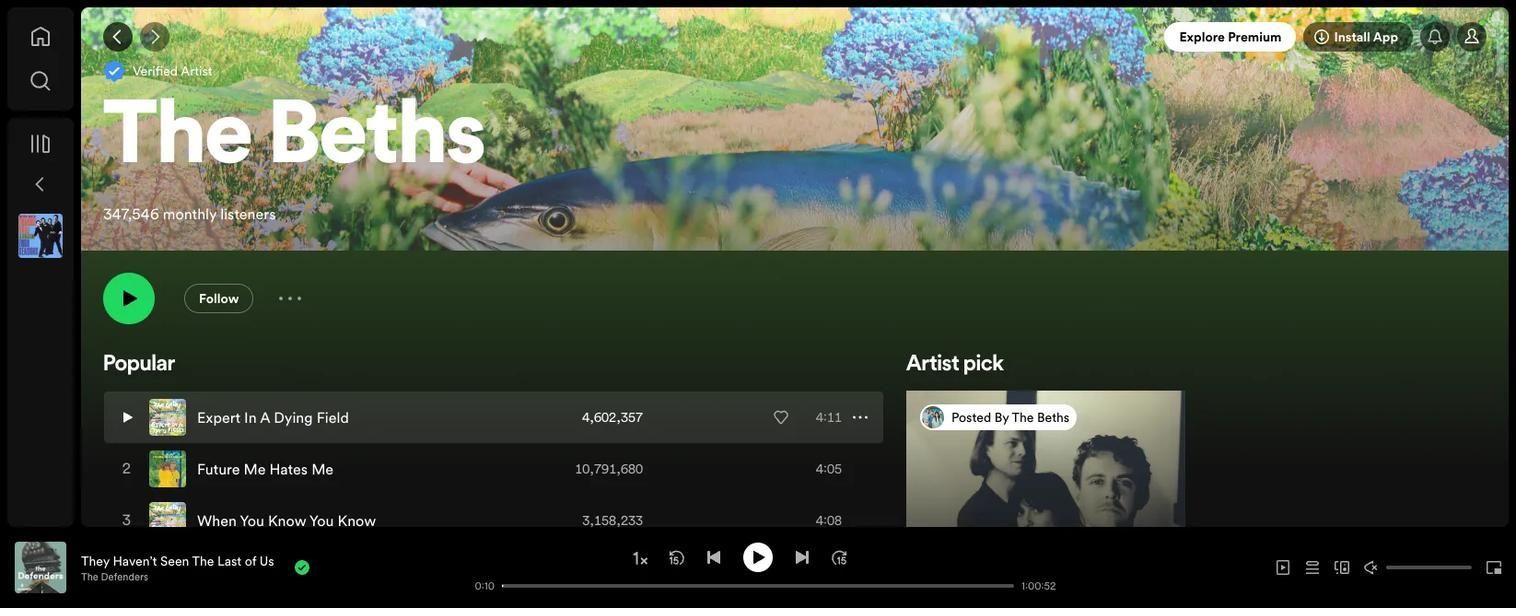 Task type: describe. For each thing, give the bounding box(es) containing it.
when you know you know link
[[197, 511, 376, 531]]

merch image
[[907, 391, 1225, 608]]

top bar and user menu element
[[81, 7, 1510, 66]]

change speed image
[[631, 549, 650, 568]]

of
[[245, 552, 256, 570]]

4:11 cell
[[774, 393, 868, 442]]

1 know from the left
[[268, 511, 306, 531]]

2 you from the left
[[310, 511, 334, 531]]

explore
[[1180, 28, 1226, 46]]

previous image
[[707, 550, 722, 564]]

search image
[[29, 70, 52, 92]]

0:10
[[475, 579, 495, 593]]

home image
[[29, 26, 52, 48]]

artist pick
[[907, 354, 1004, 376]]

future me hates me cell
[[149, 444, 341, 494]]

they
[[81, 552, 110, 570]]

pick
[[964, 354, 1004, 376]]

347,546 monthly listeners
[[103, 204, 276, 224]]

skip back 15 seconds image
[[670, 550, 685, 564]]

install app link
[[1304, 22, 1414, 52]]

a
[[260, 407, 270, 428]]

the left last at the bottom left of the page
[[192, 552, 214, 570]]

posted
[[952, 408, 992, 427]]

dying
[[274, 407, 313, 428]]

expert in a dying field row
[[104, 392, 884, 443]]

skip forward 15 seconds image
[[832, 550, 847, 564]]

1 you from the left
[[240, 511, 264, 531]]

install
[[1335, 28, 1371, 46]]

hates
[[270, 459, 308, 479]]

install app
[[1335, 28, 1399, 46]]

last
[[217, 552, 242, 570]]

when you know you know cell
[[149, 496, 384, 546]]

volume off image
[[1365, 560, 1380, 575]]

the defenders link
[[81, 570, 148, 584]]

the right "by"
[[1012, 408, 1034, 427]]

3,158,233
[[583, 511, 643, 530]]

app
[[1374, 28, 1399, 46]]

monthly
[[163, 204, 217, 224]]

premium
[[1229, 28, 1282, 46]]

us
[[260, 552, 274, 570]]

posted by the beths
[[952, 408, 1070, 427]]

defenders
[[101, 570, 148, 584]]

1 me from the left
[[244, 459, 266, 479]]

now playing view image
[[43, 550, 58, 565]]

group inside the main element
[[11, 206, 70, 265]]

they haven't seen the last of us the defenders
[[81, 552, 274, 584]]

main element
[[7, 7, 74, 527]]

connect to a device image
[[1335, 560, 1350, 575]]

seen
[[160, 552, 189, 570]]



Task type: vqa. For each thing, say whether or not it's contained in the screenshot.
the rightmost You
yes



Task type: locate. For each thing, give the bounding box(es) containing it.
4:05 cell
[[774, 444, 868, 494]]

explore premium button
[[1165, 22, 1297, 52]]

go forward image
[[147, 29, 162, 44]]

verified artist
[[133, 62, 213, 80]]

haven't
[[113, 552, 157, 570]]

me left hates
[[244, 459, 266, 479]]

0 horizontal spatial artist
[[181, 62, 213, 80]]

in
[[244, 407, 257, 428]]

1 horizontal spatial artist
[[907, 354, 960, 376]]

expert in a dying field
[[197, 407, 349, 428]]

play image
[[751, 550, 766, 564]]

1 horizontal spatial beths
[[1038, 408, 1070, 427]]

347,546
[[103, 204, 159, 224]]

when
[[197, 511, 237, 531]]

0 horizontal spatial beths
[[269, 96, 486, 185]]

0 horizontal spatial you
[[240, 511, 264, 531]]

play expert in a dying field by the beths image
[[120, 406, 135, 429]]

2 me from the left
[[312, 459, 334, 479]]

verified
[[133, 62, 178, 80]]

4:08
[[817, 511, 842, 530]]

4:11
[[817, 408, 842, 427]]

expert in a dying field cell
[[149, 393, 356, 442]]

beths
[[269, 96, 486, 185], [1038, 408, 1070, 427]]

10,791,680
[[575, 460, 643, 478]]

the down verified artist
[[103, 96, 253, 185]]

go back image
[[111, 29, 125, 44]]

4:08 cell
[[774, 496, 868, 546]]

popular
[[103, 354, 175, 376]]

player controls element
[[0, 542, 1059, 593]]

1 vertical spatial artist
[[907, 354, 960, 376]]

next image
[[795, 550, 810, 564]]

1 vertical spatial beths
[[1038, 408, 1070, 427]]

2 know from the left
[[338, 511, 376, 531]]

future
[[197, 459, 240, 479]]

know
[[268, 511, 306, 531], [338, 511, 376, 531]]

4:05
[[817, 460, 842, 478]]

they haven't seen the last of us link
[[81, 552, 274, 570]]

me
[[244, 459, 266, 479], [312, 459, 334, 479]]

the beths
[[103, 96, 486, 185]]

artist right the verified
[[181, 62, 213, 80]]

artist
[[181, 62, 213, 80], [907, 354, 960, 376]]

what's new image
[[1428, 29, 1443, 44]]

now playing: they haven't seen the last of us by the defenders footer
[[15, 542, 458, 593]]

explore premium
[[1180, 28, 1282, 46]]

0 horizontal spatial me
[[244, 459, 266, 479]]

0 horizontal spatial know
[[268, 511, 306, 531]]

listeners
[[220, 204, 276, 224]]

1 horizontal spatial me
[[312, 459, 334, 479]]

future me hates me link
[[197, 459, 334, 479]]

you
[[240, 511, 264, 531], [310, 511, 334, 531]]

the left defenders
[[81, 570, 98, 584]]

the
[[103, 96, 253, 185], [1012, 408, 1034, 427], [192, 552, 214, 570], [81, 570, 98, 584]]

field
[[317, 407, 349, 428]]

4,602,357
[[583, 408, 643, 427]]

by
[[995, 408, 1009, 427]]

1 horizontal spatial you
[[310, 511, 334, 531]]

expert in a dying field link
[[197, 407, 349, 428]]

when you know you know
[[197, 511, 376, 531]]

group
[[11, 206, 70, 265]]

expert
[[197, 407, 241, 428]]

1 horizontal spatial know
[[338, 511, 376, 531]]

future me hates me
[[197, 459, 334, 479]]

follow
[[199, 289, 239, 308]]

1:00:52
[[1022, 579, 1057, 593]]

0 vertical spatial beths
[[269, 96, 486, 185]]

0 vertical spatial artist
[[181, 62, 213, 80]]

artist left pick
[[907, 354, 960, 376]]

me right hates
[[312, 459, 334, 479]]

follow button
[[184, 284, 254, 313]]

the beths image
[[922, 406, 945, 429]]



